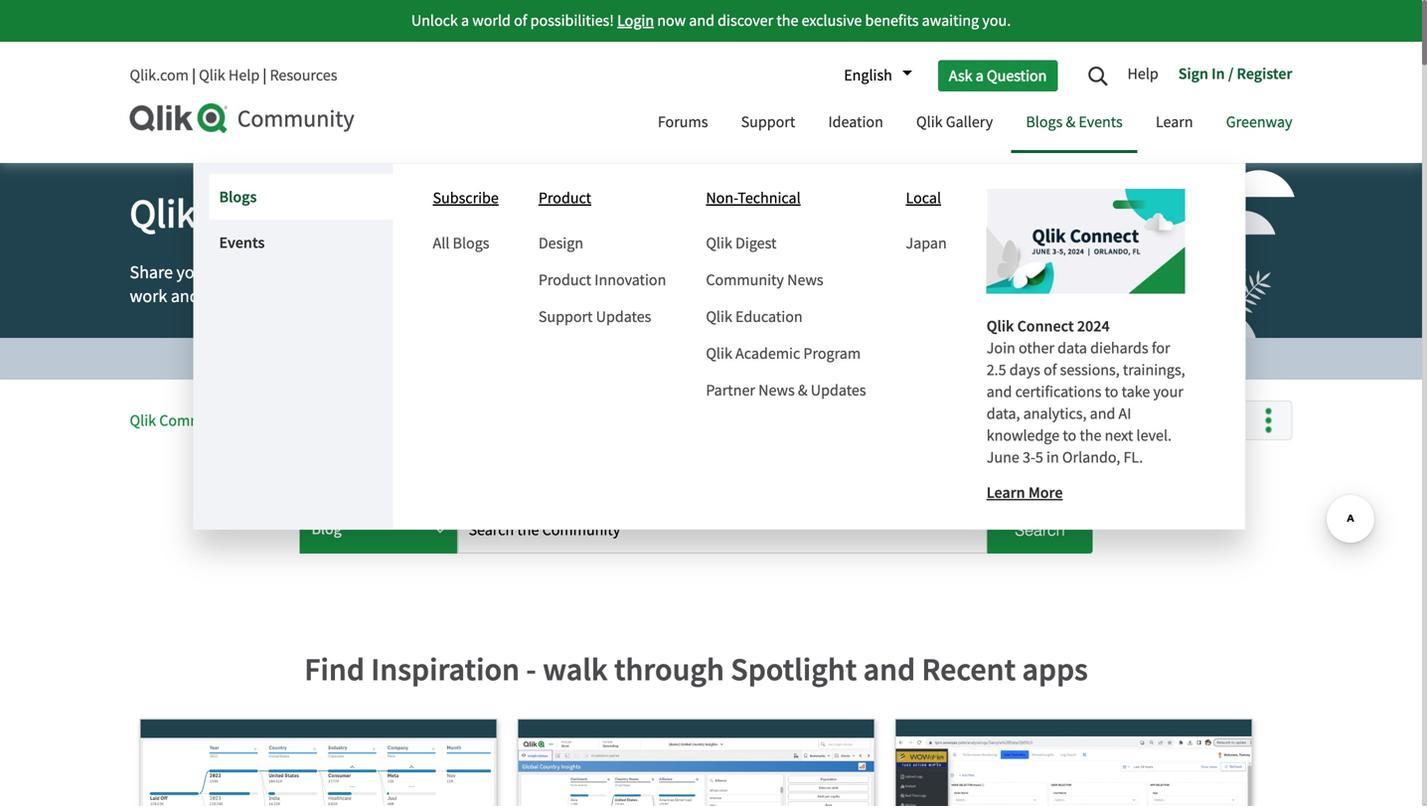 Task type: locate. For each thing, give the bounding box(es) containing it.
local
[[906, 188, 942, 208]]

support button
[[726, 94, 811, 153]]

1 horizontal spatial &
[[798, 380, 808, 401]]

0 horizontal spatial of
[[459, 285, 474, 308]]

apps
[[283, 261, 319, 284], [1023, 649, 1089, 689]]

of right the "uses"
[[459, 285, 474, 308]]

events
[[1079, 112, 1123, 132], [219, 233, 265, 253]]

1 horizontal spatial the
[[1080, 425, 1102, 446]]

support up data,
[[539, 307, 593, 327]]

product up the design
[[539, 188, 592, 208]]

orlando,
[[1063, 447, 1121, 468]]

blogs inside blogs "popup button"
[[219, 187, 257, 207]]

1 horizontal spatial blogs
[[453, 233, 490, 254]]

all
[[433, 233, 450, 254]]

english
[[844, 65, 893, 86]]

data
[[1058, 338, 1088, 358]]

forums button
[[643, 94, 723, 153]]

1 vertical spatial learn
[[987, 482, 1026, 502]]

1 vertical spatial of
[[459, 285, 474, 308]]

1 horizontal spatial gallery
[[946, 112, 993, 132]]

qlik community
[[130, 411, 237, 431]]

product down the design
[[539, 270, 592, 291]]

and up next
[[1090, 403, 1116, 424]]

discover
[[718, 10, 774, 31]]

2 product from the top
[[539, 270, 592, 291]]

the right discover
[[777, 10, 799, 31]]

of right world at the left top
[[514, 10, 527, 31]]

0 vertical spatial learn
[[1156, 112, 1194, 132]]

spotlight
[[731, 649, 857, 689]]

knowledge
[[987, 425, 1060, 446]]

&
[[1066, 112, 1076, 132], [669, 348, 679, 369], [798, 380, 808, 401]]

2024
[[1078, 316, 1110, 336]]

0 vertical spatial community
[[237, 104, 355, 134]]

0 vertical spatial qlik gallery
[[917, 112, 993, 132]]

events inside popup button
[[1079, 112, 1123, 132]]

and down 2.5
[[987, 382, 1013, 402]]

support inside menu
[[539, 307, 593, 327]]

0 horizontal spatial |
[[192, 65, 196, 86]]

a right ask at the top right of page
[[976, 65, 984, 86]]

to left take
[[1105, 382, 1119, 402]]

0 vertical spatial news
[[788, 270, 824, 291]]

product inside menu item
[[539, 188, 592, 208]]

0 vertical spatial product
[[539, 188, 592, 208]]

0 vertical spatial updates
[[596, 307, 652, 327]]

learn down june
[[987, 482, 1026, 502]]

0 horizontal spatial &
[[669, 348, 679, 369]]

blogs right all
[[453, 233, 490, 254]]

1 vertical spatial ai
[[1119, 403, 1132, 424]]

events up best
[[219, 233, 265, 253]]

1 vertical spatial news
[[759, 380, 795, 401]]

possibilities!
[[531, 10, 614, 31]]

1 vertical spatial updates
[[811, 380, 867, 401]]

1 horizontal spatial |
[[263, 65, 267, 86]]

1 vertical spatial qlik gallery
[[130, 189, 322, 240]]

0 vertical spatial for
[[316, 285, 337, 308]]

0 horizontal spatial updates
[[596, 307, 652, 327]]

qlik digest
[[706, 233, 777, 254]]

1 horizontal spatial qlik gallery
[[917, 112, 993, 132]]

menu bar
[[194, 94, 1308, 529]]

qlik academic program link
[[706, 344, 861, 364]]

to down analytics,
[[1063, 425, 1077, 446]]

impacts
[[413, 261, 473, 284]]

news up education
[[788, 270, 824, 291]]

updates down innovation
[[596, 307, 652, 327]]

ai
[[682, 348, 695, 369], [1119, 403, 1132, 424]]

1 vertical spatial support
[[539, 307, 593, 327]]

1 vertical spatial a
[[976, 65, 984, 86]]

subscribe menu item
[[433, 188, 499, 218]]

unlock a world of possibilities! login now and discover the exclusive benefits awaiting you.
[[411, 10, 1011, 31]]

your down trainings,
[[1154, 382, 1184, 402]]

question
[[987, 65, 1047, 86]]

1 horizontal spatial events
[[1079, 112, 1123, 132]]

qlik
[[199, 65, 225, 86], [917, 112, 943, 132], [130, 189, 196, 240], [706, 233, 733, 254], [250, 261, 279, 284], [477, 285, 507, 308], [706, 307, 733, 327], [987, 316, 1015, 336], [706, 344, 733, 364], [130, 411, 156, 431]]

your
[[177, 261, 210, 284], [608, 261, 642, 284], [1154, 382, 1184, 402]]

of up the certifications
[[1044, 360, 1057, 380]]

support up technical
[[741, 112, 796, 132]]

1 horizontal spatial of
[[514, 10, 527, 31]]

a
[[461, 10, 469, 31], [976, 65, 984, 86]]

your up get
[[177, 261, 210, 284]]

and right now
[[689, 10, 715, 31]]

your right 'show'
[[608, 261, 642, 284]]

ask a question
[[949, 65, 1047, 86]]

0 horizontal spatial support
[[539, 307, 593, 327]]

news
[[788, 270, 824, 291], [759, 380, 795, 401]]

1 horizontal spatial support
[[741, 112, 796, 132]]

1 vertical spatial apps
[[1023, 649, 1089, 689]]

2 vertical spatial blogs
[[453, 233, 490, 254]]

0 vertical spatial events
[[1079, 112, 1123, 132]]

apps inside share your best qlik apps and discuss impacts with peers! show your work and get recognized for innovative uses of qlik technologies.
[[283, 261, 319, 284]]

1 vertical spatial product
[[539, 270, 592, 291]]

1 vertical spatial the
[[1080, 425, 1102, 446]]

partner news & updates
[[706, 380, 867, 401]]

news down '24.
[[759, 380, 795, 401]]

help left sign
[[1128, 64, 1159, 84]]

login link
[[618, 10, 654, 31]]

now
[[657, 10, 686, 31]]

events inside popup button
[[219, 233, 265, 253]]

partner news & updates link
[[706, 380, 867, 401]]

for up trainings,
[[1152, 338, 1171, 358]]

learn
[[1156, 112, 1194, 132], [987, 482, 1026, 502]]

1 horizontal spatial a
[[976, 65, 984, 86]]

gallery down ask at the top right of page
[[946, 112, 993, 132]]

menu containing non-technical
[[706, 174, 886, 402]]

gallery up best
[[204, 189, 322, 240]]

design link
[[539, 233, 584, 254]]

blogs inside blogs & events popup button
[[1026, 112, 1063, 132]]

0 vertical spatial a
[[461, 10, 469, 31]]

qlik image
[[130, 103, 229, 133]]

the inside qlik connect 2024 join other data diehards for 2.5 days of sessions, trainings, and certifications to take your data, analytics, and ai knowledge to the next level. june 3-5 in orlando, fl.
[[1080, 425, 1102, 446]]

[webinar]
[[489, 348, 561, 369]]

1 horizontal spatial apps
[[1023, 649, 1089, 689]]

support inside "popup button"
[[741, 112, 796, 132]]

1 vertical spatial events
[[219, 233, 265, 253]]

ai up next
[[1119, 403, 1132, 424]]

0 vertical spatial ai
[[682, 348, 695, 369]]

support for support updates
[[539, 307, 593, 327]]

|
[[192, 65, 196, 86], [263, 65, 267, 86]]

sign
[[1179, 64, 1209, 84]]

1 horizontal spatial learn
[[1156, 112, 1194, 132]]

2 horizontal spatial your
[[1154, 382, 1184, 402]]

0 horizontal spatial learn
[[987, 482, 1026, 502]]

a inside ask a question link
[[976, 65, 984, 86]]

benefits
[[865, 10, 919, 31]]

english button
[[834, 59, 913, 92]]

events left 'learn' dropdown button
[[1079, 112, 1123, 132]]

0 vertical spatial gallery
[[946, 112, 993, 132]]

blogs down question
[[1026, 112, 1063, 132]]

2 horizontal spatial blogs
[[1026, 112, 1063, 132]]

qlik gallery up best
[[130, 189, 322, 240]]

0 vertical spatial to
[[1105, 382, 1119, 402]]

1 product from the top
[[539, 188, 592, 208]]

community
[[237, 104, 355, 134], [706, 270, 784, 291], [159, 411, 237, 431]]

0 horizontal spatial gallery
[[204, 189, 322, 240]]

exclusive
[[802, 10, 862, 31]]

1 vertical spatial for
[[1152, 338, 1171, 358]]

of
[[514, 10, 527, 31], [459, 285, 474, 308], [1044, 360, 1057, 380]]

learn down sign
[[1156, 112, 1194, 132]]

0 horizontal spatial the
[[777, 10, 799, 31]]

education
[[736, 307, 803, 327]]

0 horizontal spatial blogs
[[219, 187, 257, 207]]

data,
[[564, 348, 599, 369]]

0 vertical spatial apps
[[283, 261, 319, 284]]

support
[[741, 112, 796, 132], [539, 307, 593, 327]]

0 horizontal spatial for
[[316, 285, 337, 308]]

join
[[987, 338, 1016, 358]]

0 horizontal spatial apps
[[283, 261, 319, 284]]

a left world at the left top
[[461, 10, 469, 31]]

you.
[[983, 10, 1011, 31]]

and left recent
[[864, 649, 916, 689]]

1 vertical spatial community
[[706, 270, 784, 291]]

share
[[130, 261, 173, 284]]

help left resources link
[[229, 65, 260, 86]]

1 | from the left
[[192, 65, 196, 86]]

1 horizontal spatial ai
[[1119, 403, 1132, 424]]

for left innovative
[[316, 285, 337, 308]]

local menu item
[[906, 188, 947, 218]]

1 horizontal spatial your
[[608, 261, 642, 284]]

blogs up best
[[219, 187, 257, 207]]

non-technical menu item
[[706, 188, 867, 218]]

qlik gallery
[[917, 112, 993, 132], [130, 189, 322, 240]]

news for community
[[788, 270, 824, 291]]

| right qlik help link
[[263, 65, 267, 86]]

| right qlik.com
[[192, 65, 196, 86]]

0 vertical spatial of
[[514, 10, 527, 31]]

qlik.com
[[130, 65, 189, 86]]

2 horizontal spatial of
[[1044, 360, 1057, 380]]

resources
[[270, 65, 337, 86]]

1 vertical spatial to
[[1063, 425, 1077, 446]]

1 horizontal spatial to
[[1105, 382, 1119, 402]]

1 vertical spatial blogs
[[219, 187, 257, 207]]

1 horizontal spatial updates
[[811, 380, 867, 401]]

0 horizontal spatial a
[[461, 10, 469, 31]]

the up orlando,
[[1080, 425, 1102, 446]]

1 horizontal spatial for
[[1152, 338, 1171, 358]]

'24.
[[747, 348, 770, 369]]

/
[[1229, 64, 1234, 84]]

0 horizontal spatial ai
[[682, 348, 695, 369]]

for inside share your best qlik apps and discuss impacts with peers! show your work and get recognized for innovative uses of qlik technologies.
[[316, 285, 337, 308]]

qlik gallery down ask at the top right of page
[[917, 112, 993, 132]]

with
[[476, 261, 509, 284]]

greenway
[[1227, 112, 1293, 132]]

walk
[[543, 649, 608, 689]]

0 vertical spatial &
[[1066, 112, 1076, 132]]

gallery
[[946, 112, 993, 132], [204, 189, 322, 240]]

2 horizontal spatial &
[[1066, 112, 1076, 132]]

2 vertical spatial &
[[798, 380, 808, 401]]

1 horizontal spatial help
[[1128, 64, 1159, 84]]

2 vertical spatial of
[[1044, 360, 1057, 380]]

more
[[1029, 482, 1063, 502]]

fl.
[[1124, 447, 1144, 468]]

apps up 'recognized'
[[283, 261, 319, 284]]

product for product menu item at the left of page
[[539, 188, 592, 208]]

apps right recent
[[1023, 649, 1089, 689]]

2.5
[[987, 360, 1007, 380]]

for inside qlik connect 2024 join other data diehards for 2.5 days of sessions, trainings, and certifications to take your data, analytics, and ai knowledge to the next level. june 3-5 in orlando, fl.
[[1152, 338, 1171, 358]]

qlik gallery link
[[902, 94, 1008, 153]]

0 horizontal spatial events
[[219, 233, 265, 253]]

updates down "17th:"
[[811, 380, 867, 401]]

qlik digest link
[[706, 233, 777, 254]]

learn inside dropdown button
[[1156, 112, 1194, 132]]

blogs
[[1026, 112, 1063, 132], [219, 187, 257, 207], [453, 233, 490, 254]]

0 vertical spatial blogs
[[1026, 112, 1063, 132]]

1 vertical spatial gallery
[[204, 189, 322, 240]]

menu
[[209, 164, 1246, 529], [433, 174, 519, 255], [539, 174, 686, 328], [706, 174, 886, 402], [906, 174, 967, 255]]

0 vertical spatial support
[[741, 112, 796, 132]]

trainings,
[[1123, 360, 1186, 380]]

ai left trends
[[682, 348, 695, 369]]



Task type: describe. For each thing, give the bounding box(es) containing it.
qlik academic program
[[706, 344, 861, 364]]

product innovation link
[[539, 270, 666, 291]]

japan link
[[906, 233, 947, 254]]

peers!
[[513, 261, 559, 284]]

events button
[[209, 220, 393, 265]]

certifications
[[1016, 382, 1102, 402]]

community for community news
[[706, 270, 784, 291]]

and left get
[[171, 285, 200, 308]]

inspiration
[[371, 649, 520, 689]]

0 horizontal spatial to
[[1063, 425, 1077, 446]]

in
[[1212, 64, 1226, 84]]

days
[[1010, 360, 1041, 380]]

analytics,
[[1024, 403, 1087, 424]]

january
[[774, 348, 828, 369]]

qlik inside qlik connect 2024 join other data diehards for 2.5 days of sessions, trainings, and certifications to take your data, analytics, and ai knowledge to the next level. june 3-5 in orlando, fl.
[[987, 316, 1015, 336]]

digest
[[736, 233, 777, 254]]

blogs for blogs & events
[[1026, 112, 1063, 132]]

partner
[[706, 380, 756, 401]]

product innovation
[[539, 270, 666, 291]]

recent
[[922, 649, 1016, 689]]

find
[[304, 649, 365, 689]]

menu containing local
[[906, 174, 967, 255]]

unlock
[[411, 10, 458, 31]]

sign in / register
[[1179, 64, 1293, 84]]

qlik gallery inside menu bar
[[917, 112, 993, 132]]

blogs for blogs
[[219, 187, 257, 207]]

learn for learn
[[1156, 112, 1194, 132]]

share your best qlik apps and discuss impacts with peers! show your work and get recognized for innovative uses of qlik technologies.
[[130, 261, 642, 308]]

resources link
[[270, 65, 337, 86]]

diehards
[[1091, 338, 1149, 358]]

next
[[1105, 425, 1134, 446]]

0 horizontal spatial help
[[229, 65, 260, 86]]

technical
[[738, 188, 801, 208]]

awaiting
[[922, 10, 980, 31]]

0 horizontal spatial qlik gallery
[[130, 189, 322, 240]]

of inside share your best qlik apps and discuss impacts with peers! show your work and get recognized for innovative uses of qlik technologies.
[[459, 285, 474, 308]]

take
[[1122, 382, 1151, 402]]

qlik.com | qlik help | resources
[[130, 65, 337, 86]]

subscribe
[[433, 188, 499, 208]]

of inside qlik connect 2024 join other data diehards for 2.5 days of sessions, trainings, and certifications to take your data, analytics, and ai knowledge to the next level. june 3-5 in orlando, fl.
[[1044, 360, 1057, 380]]

all blogs
[[433, 233, 490, 254]]

0 horizontal spatial your
[[177, 261, 210, 284]]

support updates link
[[539, 307, 652, 327]]

menu containing product
[[539, 174, 686, 328]]

-
[[526, 649, 537, 689]]

support updates
[[539, 307, 652, 327]]

17th:
[[831, 348, 865, 369]]

program
[[804, 344, 861, 364]]

ask
[[949, 65, 973, 86]]

data,
[[987, 403, 1021, 424]]

qlik education
[[706, 307, 803, 327]]

your inside qlik connect 2024 join other data diehards for 2.5 days of sessions, trainings, and certifications to take your data, analytics, and ai knowledge to the next level. june 3-5 in orlando, fl.
[[1154, 382, 1184, 402]]

gallery inside menu bar
[[946, 112, 993, 132]]

help link
[[1128, 57, 1169, 94]]

greenway link
[[1212, 94, 1308, 153]]

2 | from the left
[[263, 65, 267, 86]]

sessions,
[[1060, 360, 1120, 380]]

work
[[130, 285, 167, 308]]

community news link
[[706, 270, 824, 291]]

qlik education link
[[706, 307, 803, 327]]

and left discuss
[[323, 261, 351, 284]]

trends
[[698, 348, 743, 369]]

learn for learn more
[[987, 482, 1026, 502]]

register
[[1237, 64, 1293, 84]]

3-
[[1023, 447, 1036, 468]]

search button
[[988, 507, 1093, 554]]

news for partner
[[759, 380, 795, 401]]

find inspiration - walk through spotlight and recent apps
[[304, 649, 1089, 689]]

blogs & events
[[1026, 112, 1123, 132]]

uses
[[422, 285, 455, 308]]

sign in / register link
[[1169, 57, 1293, 94]]

product for product innovation
[[539, 270, 592, 291]]

in
[[1047, 447, 1060, 468]]

ask a question link
[[938, 60, 1058, 91]]

support for support
[[741, 112, 796, 132]]

menu bar containing forums
[[194, 94, 1308, 529]]

product menu item
[[539, 188, 666, 218]]

1 vertical spatial &
[[669, 348, 679, 369]]

community for community
[[237, 104, 355, 134]]

level.
[[1137, 425, 1172, 446]]

learn button
[[1141, 94, 1209, 153]]

ai inside qlik connect 2024 join other data diehards for 2.5 days of sessions, trainings, and certifications to take your data, analytics, and ai knowledge to the next level. june 3-5 in orlando, fl.
[[1119, 403, 1132, 424]]

june
[[987, 447, 1020, 468]]

a for unlock
[[461, 10, 469, 31]]

0 vertical spatial the
[[777, 10, 799, 31]]

2 vertical spatial community
[[159, 411, 237, 431]]

discuss
[[355, 261, 410, 284]]

Search this blog text field
[[457, 507, 988, 554]]

blogs button
[[209, 174, 393, 220]]

japan
[[906, 233, 947, 254]]

login
[[618, 10, 654, 31]]

5
[[1036, 447, 1044, 468]]

learn more
[[987, 482, 1063, 502]]

other
[[1019, 338, 1055, 358]]

& inside popup button
[[1066, 112, 1076, 132]]

connect
[[1018, 316, 1074, 336]]

get
[[203, 285, 227, 308]]

show
[[563, 261, 605, 284]]

a for ask
[[976, 65, 984, 86]]

ideation button
[[814, 94, 899, 153]]

innovation
[[595, 270, 666, 291]]

learn more link
[[987, 482, 1063, 503]]

ideation
[[829, 112, 884, 132]]

community link
[[130, 103, 623, 134]]

innovative
[[340, 285, 418, 308]]

through
[[614, 649, 725, 689]]

technologies.
[[511, 285, 611, 308]]



Task type: vqa. For each thing, say whether or not it's contained in the screenshot.
Ideation
yes



